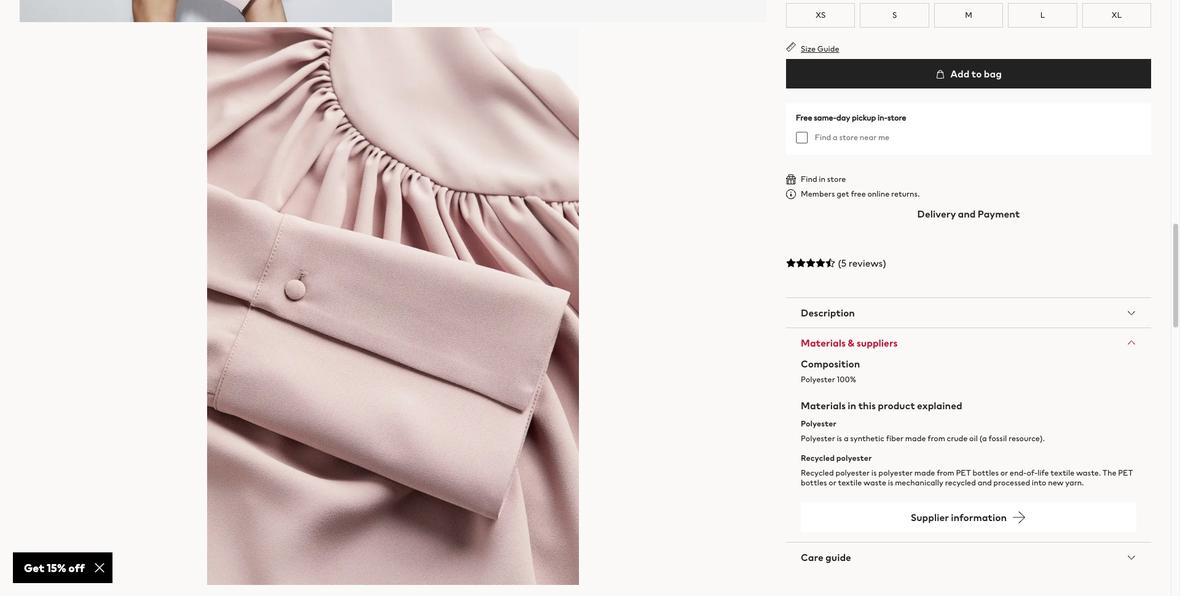 Task type: describe. For each thing, give the bounding box(es) containing it.
find for find a store near me
[[815, 132, 832, 143]]

pickup
[[852, 112, 877, 124]]

add
[[951, 66, 970, 81]]

delivery
[[918, 207, 956, 221]]

find a store near me
[[815, 132, 890, 143]]

1 horizontal spatial bottles
[[973, 468, 999, 479]]

to
[[972, 66, 982, 81]]

in for find
[[819, 173, 826, 185]]

find in store button
[[787, 173, 846, 185]]

in for materials
[[848, 398, 857, 413]]

members get free online returns.
[[801, 188, 920, 200]]

made for fiber
[[906, 433, 926, 445]]

processed
[[994, 477, 1031, 489]]

find for find in store
[[801, 173, 818, 185]]

fiber
[[887, 433, 904, 445]]

4.5 / 5 image
[[787, 258, 836, 268]]

me
[[879, 132, 890, 143]]

the
[[1103, 468, 1117, 479]]

(a
[[980, 433, 988, 445]]

store for find in store
[[828, 173, 846, 185]]

l
[[1041, 9, 1046, 21]]

explained
[[918, 398, 963, 413]]

bag
[[984, 66, 1002, 81]]

(5
[[838, 256, 847, 271]]

this
[[859, 398, 876, 413]]

and inside recycled polyester recycled polyester is polyester made from pet bottles or end-of-life textile waste. the pet bottles or textile waste is mechanically recycled and processed into new yarn.
[[978, 477, 992, 489]]

free
[[851, 188, 866, 200]]

materials for materials in this product explained
[[801, 398, 846, 413]]

fossil
[[989, 433, 1008, 445]]

mechanically
[[896, 477, 944, 489]]

made for polyester
[[915, 468, 936, 479]]

size
[[801, 43, 816, 55]]

care guide
[[801, 551, 852, 565]]

0 horizontal spatial bottles
[[801, 477, 828, 489]]

materials & suppliers button
[[787, 328, 1152, 358]]

composition polyester 100%
[[801, 357, 860, 386]]

guide
[[826, 551, 852, 565]]

resource).
[[1009, 433, 1045, 445]]

in-
[[878, 112, 888, 124]]

composition
[[801, 357, 860, 371]]

waste.
[[1077, 468, 1102, 479]]

into
[[1032, 477, 1047, 489]]

supplier information button
[[801, 503, 1137, 533]]

guide
[[818, 43, 840, 55]]

online
[[868, 188, 890, 200]]

description
[[801, 306, 855, 320]]

recycled
[[946, 477, 977, 489]]

size guide button
[[787, 42, 840, 55]]

same-
[[814, 112, 837, 124]]

xs
[[816, 9, 826, 21]]

get
[[837, 188, 850, 200]]

1 pet from the left
[[957, 468, 972, 479]]

and inside button
[[958, 207, 976, 221]]

draped crêped dress - powder pink - ladies | h&m us 3 image
[[20, 0, 392, 22]]

suppliers
[[857, 336, 898, 351]]

product
[[878, 398, 916, 413]]

draped crêped dress - powder pink - ladies | h&m us 5 image
[[207, 27, 579, 585]]

free
[[796, 112, 813, 124]]



Task type: locate. For each thing, give the bounding box(es) containing it.
a left synthetic
[[844, 433, 849, 445]]

reviews)
[[849, 256, 887, 271]]

is
[[837, 433, 843, 445], [872, 468, 877, 479], [888, 477, 894, 489]]

1 materials from the top
[[801, 336, 846, 351]]

polyester down composition polyester 100%
[[801, 418, 837, 430]]

from for crude
[[928, 433, 946, 445]]

bottles left end-
[[973, 468, 999, 479]]

1 horizontal spatial in
[[848, 398, 857, 413]]

2 vertical spatial polyester
[[801, 433, 836, 445]]

from left crude
[[928, 433, 946, 445]]

0 vertical spatial made
[[906, 433, 926, 445]]

delivery and payment
[[918, 207, 1021, 221]]

s
[[893, 9, 897, 21]]

polyester for composition
[[801, 374, 836, 386]]

store up me
[[888, 112, 907, 124]]

care guide button
[[787, 543, 1152, 573]]

add to bag button
[[787, 59, 1152, 89]]

is inside polyester polyester is a synthetic fiber made from crude oil (a fossil resource).
[[837, 433, 843, 445]]

1 vertical spatial made
[[915, 468, 936, 479]]

find
[[815, 132, 832, 143], [801, 173, 818, 185]]

from inside polyester polyester is a synthetic fiber made from crude oil (a fossil resource).
[[928, 433, 946, 445]]

synthetic
[[851, 433, 885, 445]]

1 recycled from the top
[[801, 453, 835, 464]]

a down day
[[833, 132, 838, 143]]

polyester down 'composition'
[[801, 374, 836, 386]]

pet
[[957, 468, 972, 479], [1119, 468, 1134, 479]]

in up 'members'
[[819, 173, 826, 185]]

made left recycled
[[915, 468, 936, 479]]

0 vertical spatial recycled
[[801, 453, 835, 464]]

2 recycled from the top
[[801, 468, 834, 479]]

1 vertical spatial recycled
[[801, 468, 834, 479]]

xl
[[1112, 9, 1122, 21]]

in left "this"
[[848, 398, 857, 413]]

information
[[951, 511, 1007, 525]]

from for pet
[[937, 468, 955, 479]]

bottles
[[973, 468, 999, 479], [801, 477, 828, 489]]

is left synthetic
[[837, 433, 843, 445]]

pet down crude
[[957, 468, 972, 479]]

made inside polyester polyester is a synthetic fiber made from crude oil (a fossil resource).
[[906, 433, 926, 445]]

near
[[860, 132, 877, 143]]

2 polyester from the top
[[801, 418, 837, 430]]

0 vertical spatial from
[[928, 433, 946, 445]]

size guide
[[801, 43, 840, 55]]

textile left 'waste'
[[838, 477, 862, 489]]

from
[[928, 433, 946, 445], [937, 468, 955, 479]]

supplier information
[[911, 511, 1007, 525]]

0 vertical spatial materials
[[801, 336, 846, 351]]

polyester left synthetic
[[801, 433, 836, 445]]

and right delivery
[[958, 207, 976, 221]]

2 vertical spatial store
[[828, 173, 846, 185]]

new
[[1049, 477, 1064, 489]]

100%
[[837, 374, 857, 386]]

find down same- at the right top of page
[[815, 132, 832, 143]]

polyester
[[801, 374, 836, 386], [801, 418, 837, 430], [801, 433, 836, 445]]

(5 reviews)
[[838, 256, 887, 271]]

1 horizontal spatial and
[[978, 477, 992, 489]]

polyester inside composition polyester 100%
[[801, 374, 836, 386]]

materials
[[801, 336, 846, 351], [801, 398, 846, 413]]

from inside recycled polyester recycled polyester is polyester made from pet bottles or end-of-life textile waste. the pet bottles or textile waste is mechanically recycled and processed into new yarn.
[[937, 468, 955, 479]]

0 vertical spatial polyester
[[801, 374, 836, 386]]

materials in this product explained
[[801, 398, 963, 413]]

&
[[848, 336, 855, 351]]

and right recycled
[[978, 477, 992, 489]]

is right 'waste'
[[888, 477, 894, 489]]

recycled
[[801, 453, 835, 464], [801, 468, 834, 479]]

0 vertical spatial and
[[958, 207, 976, 221]]

1 horizontal spatial or
[[1001, 468, 1009, 479]]

0 horizontal spatial is
[[837, 433, 843, 445]]

life
[[1038, 468, 1050, 479]]

materials & suppliers
[[801, 336, 898, 351]]

2 horizontal spatial is
[[888, 477, 894, 489]]

and
[[958, 207, 976, 221], [978, 477, 992, 489]]

find up 'members'
[[801, 173, 818, 185]]

free same-day pickup in-store
[[796, 112, 907, 124]]

store for find a store near me
[[840, 132, 859, 143]]

textile
[[1051, 468, 1075, 479], [838, 477, 862, 489]]

materials down 100% on the bottom of the page
[[801, 398, 846, 413]]

waste
[[864, 477, 887, 489]]

1 vertical spatial materials
[[801, 398, 846, 413]]

2 materials from the top
[[801, 398, 846, 413]]

find in store
[[801, 173, 846, 185]]

1 horizontal spatial textile
[[1051, 468, 1075, 479]]

1 polyester from the top
[[801, 374, 836, 386]]

m
[[966, 9, 973, 21]]

0 vertical spatial store
[[888, 112, 907, 124]]

recycled polyester recycled polyester is polyester made from pet bottles or end-of-life textile waste. the pet bottles or textile waste is mechanically recycled and processed into new yarn.
[[801, 453, 1134, 489]]

1 vertical spatial from
[[937, 468, 955, 479]]

oil
[[970, 433, 978, 445]]

1 vertical spatial find
[[801, 173, 818, 185]]

end-
[[1010, 468, 1027, 479]]

1 vertical spatial in
[[848, 398, 857, 413]]

1 horizontal spatial is
[[872, 468, 877, 479]]

polyester
[[837, 453, 872, 464], [836, 468, 870, 479], [879, 468, 913, 479]]

store left the 'near'
[[840, 132, 859, 143]]

from down crude
[[937, 468, 955, 479]]

a inside polyester polyester is a synthetic fiber made from crude oil (a fossil resource).
[[844, 433, 849, 445]]

add to bag
[[949, 66, 1002, 81]]

made inside recycled polyester recycled polyester is polyester made from pet bottles or end-of-life textile waste. the pet bottles or textile waste is mechanically recycled and processed into new yarn.
[[915, 468, 936, 479]]

1 vertical spatial store
[[840, 132, 859, 143]]

yarn.
[[1066, 477, 1085, 489]]

returns.
[[892, 188, 920, 200]]

0 horizontal spatial textile
[[838, 477, 862, 489]]

0 vertical spatial a
[[833, 132, 838, 143]]

crude
[[947, 433, 968, 445]]

0 vertical spatial find
[[815, 132, 832, 143]]

is down synthetic
[[872, 468, 877, 479]]

0 horizontal spatial and
[[958, 207, 976, 221]]

or left end-
[[1001, 468, 1009, 479]]

1 vertical spatial and
[[978, 477, 992, 489]]

description button
[[787, 298, 1152, 328]]

care
[[801, 551, 824, 565]]

made right fiber
[[906, 433, 926, 445]]

delivery and payment button
[[787, 199, 1152, 229]]

store up get
[[828, 173, 846, 185]]

0 horizontal spatial in
[[819, 173, 826, 185]]

1 horizontal spatial pet
[[1119, 468, 1134, 479]]

or left 'waste'
[[829, 477, 837, 489]]

materials inside dropdown button
[[801, 336, 846, 351]]

0 horizontal spatial a
[[833, 132, 838, 143]]

a
[[833, 132, 838, 143], [844, 433, 849, 445]]

(5 reviews) button
[[787, 248, 1152, 278]]

in
[[819, 173, 826, 185], [848, 398, 857, 413]]

payment
[[978, 207, 1021, 221]]

materials up 'composition'
[[801, 336, 846, 351]]

0 horizontal spatial or
[[829, 477, 837, 489]]

3 polyester from the top
[[801, 433, 836, 445]]

draped crêped dress - powder pink - ladies | h&m us 4 image
[[395, 0, 767, 22]]

bottles left 'waste'
[[801, 477, 828, 489]]

2 pet from the left
[[1119, 468, 1134, 479]]

store
[[888, 112, 907, 124], [840, 132, 859, 143], [828, 173, 846, 185]]

0 horizontal spatial pet
[[957, 468, 972, 479]]

members
[[801, 188, 835, 200]]

polyester polyester is a synthetic fiber made from crude oil (a fossil resource).
[[801, 418, 1045, 445]]

made
[[906, 433, 926, 445], [915, 468, 936, 479]]

1 vertical spatial a
[[844, 433, 849, 445]]

pet right 'the'
[[1119, 468, 1134, 479]]

supplier
[[911, 511, 949, 525]]

day
[[837, 112, 851, 124]]

0 vertical spatial in
[[819, 173, 826, 185]]

1 vertical spatial polyester
[[801, 418, 837, 430]]

1 horizontal spatial a
[[844, 433, 849, 445]]

polyester for polyester
[[801, 433, 836, 445]]

textile right 'life'
[[1051, 468, 1075, 479]]

or
[[1001, 468, 1009, 479], [829, 477, 837, 489]]

of-
[[1027, 468, 1038, 479]]

materials for materials & suppliers
[[801, 336, 846, 351]]



Task type: vqa. For each thing, say whether or not it's contained in the screenshot.
the bottom $4.99
no



